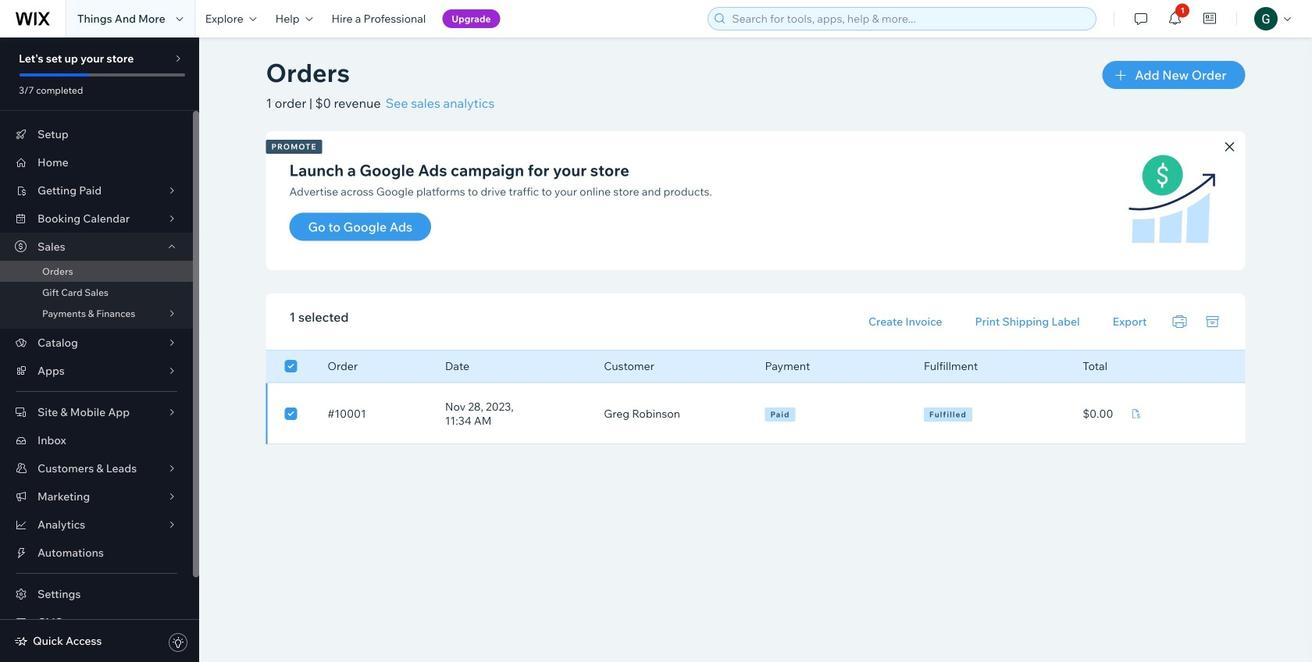 Task type: locate. For each thing, give the bounding box(es) containing it.
None checkbox
[[285, 357, 297, 376], [285, 405, 297, 423], [285, 357, 297, 376], [285, 405, 297, 423]]

launch a google ads campaign for your store image
[[1121, 150, 1222, 252]]



Task type: vqa. For each thing, say whether or not it's contained in the screenshot.
middle The Will
no



Task type: describe. For each thing, give the bounding box(es) containing it.
sidebar element
[[0, 37, 199, 662]]

Search for tools, apps, help & more... field
[[727, 8, 1091, 30]]



